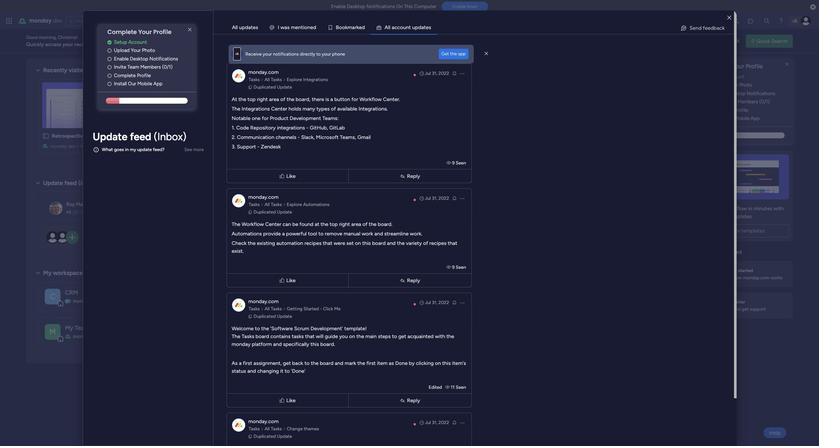 Task type: locate. For each thing, give the bounding box(es) containing it.
automations up at
[[303, 202, 330, 207]]

check circle image
[[107, 40, 112, 45]]

4 2022 from the top
[[439, 420, 449, 426]]

1 horizontal spatial upload your photo link
[[712, 82, 793, 89]]

a
[[285, 24, 287, 30], [352, 24, 355, 30], [392, 24, 395, 30], [421, 24, 424, 30], [331, 96, 333, 102], [282, 231, 285, 237], [239, 360, 242, 366]]

enable desktop notifications link for dapulse x slim image associated with bottommost invite team members (0/1) link's setup account link
[[712, 90, 793, 97]]

-
[[306, 125, 309, 131], [298, 134, 300, 140], [257, 144, 260, 150], [320, 306, 322, 312]]

- down communication
[[257, 144, 260, 150]]

code
[[236, 125, 249, 131]]

3 duplicated from the top
[[254, 314, 276, 319]]

at
[[232, 96, 237, 102]]

1 d from the left
[[313, 24, 316, 30]]

tasks link inside quick search results list box
[[314, 79, 400, 153]]

enable for enable desktop notifications on this computer
[[331, 4, 346, 9]]

jul 31, 2022 link left options icon
[[419, 195, 449, 202]]

team for sprints
[[309, 144, 319, 149]]

your for boost your workflow in minutes with ready-made templates
[[714, 205, 724, 212]]

your inside boost your workflow in minutes with ready-made templates
[[714, 205, 724, 212]]

first up status
[[243, 360, 252, 366]]

2 k from the left
[[357, 24, 359, 30]]

queue
[[156, 133, 172, 139]]

2 l from the left
[[389, 24, 391, 30]]

2 horizontal spatial that
[[448, 240, 458, 246]]

reminder image
[[452, 71, 457, 76], [452, 196, 457, 201], [452, 300, 457, 305]]

0 vertical spatial like
[[286, 173, 296, 179]]

help image
[[778, 18, 785, 24]]

monday left sales
[[73, 298, 91, 304]]

t right w
[[301, 24, 303, 30]]

0 vertical spatial upload
[[114, 48, 130, 53]]

explore
[[287, 77, 302, 82], [287, 202, 302, 207], [723, 228, 741, 234]]

all tasks link for welcome to the 'software scrum development' template!
[[264, 306, 283, 312]]

your
[[138, 28, 152, 36], [131, 48, 141, 53], [733, 63, 745, 70], [728, 82, 738, 88]]

desktop for enable desktop notifications
[[130, 56, 148, 62]]

1 e from the left
[[296, 24, 298, 30]]

quick search button
[[746, 35, 793, 48]]

learn inside getting started learn how monday.com works
[[721, 275, 732, 281]]

1 workspace image from the left
[[45, 289, 61, 304]]

4 jul 31, 2022 from the top
[[425, 420, 449, 426]]

3 n from the left
[[406, 24, 409, 30]]

upload your photo link for dapulse x slim image associated with setup account link associated with the top invite team members (0/1) link
[[107, 47, 196, 54]]

2 like button from the top
[[228, 271, 347, 290]]

complete profile link for bottommost invite team members (0/1) link
[[712, 107, 793, 114]]

jul 31, 2022 for the workflow center can be found at the top right area of the board.
[[425, 196, 449, 201]]

2 the from the top
[[232, 221, 240, 227]]

1 vertical spatial invite
[[712, 99, 724, 105]]

explore down the made
[[723, 228, 741, 234]]

slider arrow image
[[261, 77, 264, 83], [261, 202, 264, 208], [283, 306, 286, 312], [261, 426, 264, 432]]

4 > from the left
[[192, 144, 195, 149]]

item
[[377, 360, 388, 366]]

the inside welcome to the 'software scrum development' template! the tasks board contains tasks that will guide you on the main steps to get acquainted with the monday platform and specifically this board.
[[232, 333, 240, 340]]

feed up update
[[130, 130, 151, 143]]

1 horizontal spatial s
[[429, 24, 431, 30]]

3 2022 from the top
[[439, 300, 449, 306]]

0 horizontal spatial invite
[[83, 234, 97, 241]]

templates down workflow
[[729, 213, 752, 219]]

circle o image for complete
[[107, 73, 112, 78]]

e right 'r'
[[359, 24, 362, 30]]

0 horizontal spatial (0/1)
[[162, 64, 173, 70]]

remove
[[325, 231, 343, 237]]

1 options image from the top
[[460, 71, 465, 76]]

0 horizontal spatial recipes
[[305, 240, 322, 246]]

circle o image for enable
[[107, 57, 112, 61]]

workspace image
[[45, 289, 61, 304], [367, 289, 383, 304]]

give feedback
[[708, 38, 740, 44]]

tasks inside welcome to the 'software scrum development' template! the tasks board contains tasks that will guide you on the main steps to get acquainted with the monday platform and specifically this board.
[[242, 333, 254, 340]]

on right set
[[355, 240, 361, 246]]

31, for the workflow center can be found at the top right area of the board.
[[432, 196, 438, 201]]

2 seen from the top
[[456, 265, 466, 270]]

workspace image for crm
[[45, 289, 61, 304]]

t right p
[[424, 24, 426, 30]]

top inside the workflow center can be found at the top right area of the board. automations provide a powerful tool to remove manual work and streamline work. check the existing automation recipes that were set on this board and the variety of recipes that exist.
[[330, 221, 338, 227]]

l down enable desktop notifications on this computer
[[388, 24, 389, 30]]

this down will
[[311, 341, 319, 347]]

2 public board image from the left
[[134, 132, 141, 140]]

on inside welcome to the 'software scrum development' template! the tasks board contains tasks that will guide you on the main steps to get acquainted with the monday platform and specifically this board.
[[349, 333, 355, 340]]

help for help
[[769, 430, 781, 436]]

1 horizontal spatial workspace image
[[367, 289, 383, 304]]

recently
[[43, 67, 67, 74]]

jul
[[425, 71, 431, 76], [425, 196, 431, 201], [425, 300, 431, 306], [425, 420, 431, 426]]

2022 down get at the top right
[[439, 71, 449, 76]]

0 vertical spatial help
[[721, 299, 731, 305]]

0 vertical spatial reply button
[[350, 171, 470, 182]]

1 horizontal spatial work
[[395, 298, 406, 304]]

e
[[296, 24, 298, 30], [310, 24, 313, 30], [359, 24, 362, 30], [426, 24, 429, 30]]

0 vertical spatial update feed (inbox)
[[93, 130, 186, 143]]

monday inside welcome to the 'software scrum development' template! the tasks board contains tasks that will guide you on the main steps to get acquainted with the monday platform and specifically this board.
[[232, 341, 251, 347]]

monday sales crm
[[73, 298, 115, 304]]

0 horizontal spatial complete profile link
[[107, 72, 196, 79]]

the inside at the top right area of the board, there is a button for workflow center. the integrations center holds many types of available integrations. notable one for product development teams: 1. code repository integrations - github, gitlab 2. communication channels - slack, microsoft teams, gmail 3. support - zendesk
[[232, 106, 240, 112]]

ready-
[[699, 213, 714, 219]]

app inside the setup account upload your photo enable desktop notifications invite team members (0/1) complete profile install our mobile app
[[751, 116, 760, 121]]

all updates
[[232, 24, 258, 30]]

duplicated update
[[254, 84, 292, 90], [254, 209, 292, 215], [254, 314, 292, 319], [254, 434, 292, 439]]

update feed (inbox) up "roy"
[[43, 180, 98, 187]]

2 31, from the top
[[432, 196, 438, 201]]

0 vertical spatial on
[[355, 240, 361, 246]]

2 jul 31, 2022 link from the top
[[419, 195, 449, 202]]

available
[[337, 106, 357, 112]]

team
[[127, 64, 139, 70], [725, 99, 737, 105], [88, 144, 99, 149], [180, 144, 191, 149], [271, 144, 282, 149], [75, 324, 89, 332]]

all tasks for at the top right area of the board, there is a button for workflow center.
[[265, 77, 282, 82]]

enable for enable now!
[[453, 4, 466, 9]]

first
[[243, 360, 252, 366], [367, 360, 376, 366]]

2 vertical spatial like
[[286, 397, 296, 404]]

(0/1) inside the setup account upload your photo enable desktop notifications invite team members (0/1) complete profile install our mobile app
[[760, 99, 770, 105]]

1 > from the left
[[77, 144, 80, 149]]

0 vertical spatial app
[[153, 81, 163, 87]]

jul 31, 2022 link for at the top right area of the board, there is a button for workflow center.
[[419, 70, 449, 77]]

work
[[362, 231, 373, 237], [395, 298, 406, 304]]

1 k from the left
[[345, 24, 348, 30]]

all tasks link down notifications
[[264, 77, 283, 83]]

circle o image inside the "enable desktop notifications" link
[[107, 57, 112, 61]]

1 horizontal spatial install
[[712, 116, 724, 121]]

2 workspace image from the left
[[367, 289, 383, 304]]

1 horizontal spatial account
[[726, 74, 745, 80]]

circle o image inside 'complete profile' link
[[107, 73, 112, 78]]

right up one
[[257, 96, 268, 102]]

0 horizontal spatial board.
[[320, 341, 335, 347]]

1 circle o image from the top
[[107, 48, 112, 53]]

2 horizontal spatial n
[[406, 24, 409, 30]]

team inside invite team members (0/1) link
[[127, 64, 139, 70]]

1 horizontal spatial k
[[357, 24, 359, 30]]

receive your notifications directly to your phone
[[246, 51, 345, 57]]

a right the as on the left bottom of page
[[239, 360, 242, 366]]

getting inside the getting started - click me link
[[287, 306, 303, 312]]

4 all tasks from the top
[[265, 426, 282, 432]]

all tasks link
[[264, 77, 283, 83], [264, 202, 283, 208], [264, 306, 283, 312], [264, 426, 283, 432]]

update feed (inbox) up update
[[93, 130, 186, 143]]

o right w
[[304, 24, 308, 30]]

1 vertical spatial complete your profile
[[705, 63, 763, 70]]

our inside the setup account upload your photo enable desktop notifications invite team members (0/1) complete profile install our mobile app
[[726, 116, 734, 121]]

all for the workflow center can be found at the top right area of the board.
[[265, 202, 270, 207]]

1 vertical spatial members
[[738, 99, 758, 105]]

9 for automations provide a powerful tool to remove manual work and streamline work.
[[452, 265, 455, 270]]

recipes
[[305, 240, 322, 246], [430, 240, 447, 246]]

this inside as a first assignment, get back to the board and mark the first item as done by clicking on this item's status and changing it to 'done'
[[442, 360, 451, 366]]

2 duplicated update from the top
[[254, 209, 292, 215]]

monday.com for check the existing automation recipes that were set on this board and the variety of recipes that exist.
[[248, 194, 279, 200]]

your for receive your notifications directly to your phone
[[263, 51, 272, 57]]

0 horizontal spatial feed
[[64, 180, 77, 187]]

2 vertical spatial seen
[[456, 385, 466, 390]]

dev for sprints
[[251, 144, 259, 149]]

m left my team
[[49, 327, 56, 336]]

tasks link for the workflow center can be found at the top right area of the board.
[[248, 202, 261, 208]]

in
[[125, 147, 129, 153], [749, 205, 753, 212]]

and inside welcome to the 'software scrum development' template! the tasks board contains tasks that will guide you on the main steps to get acquainted with the monday platform and specifically this board.
[[273, 341, 282, 347]]

this inside the workflow center can be found at the top right area of the board. automations provide a powerful tool to remove manual work and streamline work. check the existing automation recipes that were set on this board and the variety of recipes that exist.
[[362, 240, 371, 246]]

3 duplicated update from the top
[[254, 314, 292, 319]]

slider arrow image down receive
[[261, 77, 264, 83]]

scrum for bugs queue
[[203, 144, 216, 149]]

9 seen for automations provide a powerful tool to remove manual work and streamline work.
[[452, 265, 466, 270]]

(inbox) up mann
[[78, 180, 98, 187]]

and left streamline
[[375, 231, 383, 237]]

your down christina!
[[63, 41, 73, 47]]

workflow inside the workflow center can be found at the top right area of the board. automations provide a powerful tool to remove manual work and streamline work. check the existing automation recipes that were set on this board and the variety of recipes that exist.
[[242, 221, 264, 227]]

explore up be on the left of page
[[287, 202, 302, 207]]

for
[[352, 96, 358, 102], [262, 115, 269, 121]]

2 vertical spatial options image
[[460, 420, 465, 426]]

1 vertical spatial seen
[[456, 265, 466, 270]]

automations up check
[[232, 231, 262, 237]]

2 horizontal spatial d
[[418, 24, 421, 30]]

options image for at the top right area of the board, there is a button for workflow center.
[[460, 71, 465, 76]]

close update feed (inbox) image
[[34, 179, 42, 187]]

jul 31, 2022
[[425, 71, 449, 76], [425, 196, 449, 201], [425, 300, 449, 306], [425, 420, 449, 426]]

0 vertical spatial explore
[[287, 77, 302, 82]]

jul 31, 2022 for at the top right area of the board, there is a button for workflow center.
[[425, 71, 449, 76]]

on inside as a first assignment, get back to the board and mark the first item as done by clicking on this item's status and changing it to 'done'
[[435, 360, 441, 366]]

lottie animation element
[[510, 29, 694, 54]]

m for e
[[291, 24, 296, 30]]

start
[[148, 234, 159, 241]]

update up holds
[[277, 84, 292, 90]]

0 horizontal spatial board
[[256, 333, 269, 340]]

your
[[63, 41, 73, 47], [263, 51, 272, 57], [322, 51, 331, 57], [714, 205, 724, 212], [98, 234, 108, 241]]

m
[[371, 292, 378, 301], [49, 327, 56, 336]]

install inside the setup account upload your photo enable desktop notifications invite team members (0/1) complete profile install our mobile app
[[712, 116, 724, 121]]

1 horizontal spatial our
[[726, 116, 734, 121]]

setup account upload your photo enable desktop notifications invite team members (0/1) complete profile install our mobile app
[[712, 74, 776, 121]]

all tasks link left the change
[[264, 426, 283, 432]]

roy mann image
[[49, 202, 62, 215]]

jul 31, 2022 link down get at the top right
[[419, 70, 449, 77]]

e left i
[[296, 24, 298, 30]]

0 horizontal spatial desktop
[[130, 56, 148, 62]]

3 jul from the top
[[425, 300, 431, 306]]

2 horizontal spatial monday dev > my team > my scrum team
[[234, 144, 319, 149]]

for up available
[[352, 96, 358, 102]]

install our mobile app link
[[107, 80, 196, 88], [712, 115, 793, 122]]

bugs
[[143, 133, 155, 139]]

how
[[733, 275, 742, 281]]

1 jul 31, 2022 from the top
[[425, 71, 449, 76]]

0 vertical spatial 9 seen
[[452, 160, 466, 166]]

0 vertical spatial complete profile link
[[107, 72, 196, 79]]

boost your workflow in minutes with ready-made templates
[[699, 205, 784, 219]]

team right goes
[[125, 144, 136, 149]]

2 reminder image from the top
[[452, 196, 457, 201]]

dev for bugs queue
[[160, 144, 167, 149]]

teams,
[[340, 134, 356, 140]]

0 vertical spatial center
[[271, 106, 287, 112]]

desktop inside the setup account upload your photo enable desktop notifications invite team members (0/1) complete profile install our mobile app
[[728, 91, 746, 96]]

get inside as a first assignment, get back to the board and mark the first item as done by clicking on this item's status and changing it to 'done'
[[283, 360, 291, 366]]

2 team from the left
[[217, 144, 227, 149]]

3 public board image from the left
[[225, 132, 233, 140]]

work inside the workflow center can be found at the top right area of the board. automations provide a powerful tool to remove manual work and streamline work. check the existing automation recipes that were set on this board and the variety of recipes that exist.
[[362, 231, 373, 237]]

tool
[[308, 231, 317, 237]]

all tasks link for the workflow center can be found at the top right area of the board.
[[264, 202, 283, 208]]

add to favorites image up goes
[[112, 133, 118, 139]]

board
[[372, 240, 386, 246], [256, 333, 269, 340], [320, 360, 334, 366]]

v2 seen image
[[447, 265, 452, 270], [446, 385, 451, 390]]

getting
[[721, 268, 737, 273], [287, 306, 303, 312]]

0 horizontal spatial first
[[243, 360, 252, 366]]

0 vertical spatial reply
[[407, 173, 420, 179]]

zendesk
[[261, 144, 281, 150]]

clicking
[[416, 360, 434, 366]]

0 vertical spatial like button
[[228, 166, 347, 186]]

the up check
[[232, 221, 240, 227]]

m
[[291, 24, 296, 30], [348, 24, 352, 30]]

right inside at the top right area of the board, there is a button for workflow center. the integrations center holds many types of available integrations. notable one for product development teams: 1. code repository integrations - github, gitlab 2. communication channels - slack, microsoft teams, gmail 3. support - zendesk
[[257, 96, 268, 102]]

2 reply button from the top
[[350, 275, 470, 286]]

see inside button
[[184, 147, 192, 152]]

and down contains
[[273, 341, 282, 347]]

1 horizontal spatial area
[[351, 221, 361, 227]]

good morning, christina! quickly access your recent boards, inbox and workspaces
[[26, 35, 162, 47]]

notifications for enable desktop notifications
[[150, 56, 178, 62]]

a
[[385, 24, 388, 30]]

a inside at the top right area of the board, there is a button for workflow center. the integrations center holds many types of available integrations. notable one for product development teams: 1. code repository integrations - github, gitlab 2. communication channels - slack, microsoft teams, gmail 3. support - zendesk
[[331, 96, 333, 102]]

your inside the setup account upload your photo enable desktop notifications invite team members (0/1) complete profile install our mobile app
[[728, 82, 738, 88]]

0 vertical spatial the
[[232, 106, 240, 112]]

christina overa image
[[801, 16, 812, 26]]

1 vertical spatial mobile
[[735, 116, 750, 121]]

3 reply from the top
[[407, 397, 420, 404]]

see inside button
[[75, 18, 83, 24]]

3 options image from the top
[[460, 420, 465, 426]]

2 duplicated from the top
[[254, 209, 276, 215]]

templates inside boost your workflow in minutes with ready-made templates
[[729, 213, 752, 219]]

get down center
[[742, 307, 749, 312]]

1 jul from the top
[[425, 71, 431, 76]]

2022 right management
[[439, 300, 449, 306]]

0 horizontal spatial members
[[140, 64, 161, 70]]

this left the 'item's'
[[442, 360, 451, 366]]

2 circle o image from the top
[[107, 57, 112, 61]]

help for help center learn and get support
[[721, 299, 731, 305]]

3 reply button from the top
[[350, 395, 470, 406]]

2022 left reminder icon
[[439, 420, 449, 426]]

jul 31, 2022 link down workspace
[[419, 300, 449, 306]]

select product image
[[6, 18, 12, 24]]

work down 'main'
[[395, 298, 406, 304]]

options image
[[460, 71, 465, 76], [460, 300, 465, 306], [460, 420, 465, 426]]

1 team from the left
[[125, 144, 136, 149]]

reminder image
[[452, 420, 457, 425]]

1 public board image from the left
[[42, 132, 49, 140]]

2 recipes from the left
[[430, 240, 447, 246]]

team for retrospectives
[[125, 144, 136, 149]]

monday dev down my team
[[73, 334, 100, 339]]

m inside workspace image
[[371, 292, 378, 301]]

s
[[287, 24, 290, 30], [429, 24, 431, 30]]

11
[[451, 385, 455, 390]]

enable desktop notifications link for dapulse x slim image associated with setup account link associated with the top invite team members (0/1) link
[[107, 55, 196, 63]]

check
[[232, 240, 247, 246]]

and down streamline
[[387, 240, 396, 246]]

in left minutes
[[749, 205, 753, 212]]

feedback down notifications icon
[[703, 25, 725, 31]]

status
[[232, 368, 246, 374]]

3 31, from the top
[[432, 300, 438, 306]]

a right "b"
[[352, 24, 355, 30]]

seen for the integrations center holds many types of available integrations.
[[456, 160, 466, 166]]

public board image
[[42, 132, 49, 140], [134, 132, 141, 140], [225, 132, 233, 140]]

circle o image
[[107, 82, 112, 86]]

circle o image inside upload your photo link
[[107, 48, 112, 53]]

on inside the workflow center can be found at the top right area of the board. automations provide a powerful tool to remove manual work and streamline work. check the existing automation recipes that were set on this board and the variety of recipes that exist.
[[355, 240, 361, 246]]

1 jul 31, 2022 link from the top
[[419, 70, 449, 77]]

with inside boost your workflow in minutes with ready-made templates
[[774, 205, 784, 212]]

invite for invite your teammates and start collaborating
[[83, 234, 97, 241]]

workspaces up enable desktop notifications
[[134, 41, 162, 47]]

change themes link
[[286, 426, 320, 432]]

setup account link
[[107, 39, 196, 46], [712, 73, 793, 81]]

1 s from the left
[[287, 24, 290, 30]]

area up product
[[269, 96, 279, 102]]

workflow up integrations.
[[360, 96, 382, 102]]

1 horizontal spatial with
[[774, 205, 784, 212]]

account inside the setup account upload your photo enable desktop notifications invite team members (0/1) complete profile install our mobile app
[[726, 74, 745, 80]]

invite your teammates and start collaborating
[[83, 234, 191, 241]]

integrations up there
[[303, 77, 328, 82]]

mann
[[76, 201, 88, 207]]

and down center
[[733, 307, 741, 312]]

complete
[[107, 28, 137, 36], [705, 63, 731, 70], [114, 73, 136, 78], [712, 107, 733, 113]]

this right set
[[362, 240, 371, 246]]

upload
[[114, 48, 130, 53], [712, 82, 727, 88]]

v2 seen image for 11
[[446, 385, 451, 390]]

quick search results list box
[[34, 74, 679, 161]]

0 horizontal spatial complete your profile
[[107, 28, 172, 36]]

1 l from the left
[[388, 24, 389, 30]]

reply for the integrations center holds many types of available integrations.
[[407, 173, 420, 179]]

mobile inside the setup account upload your photo enable desktop notifications invite team members (0/1) complete profile install our mobile app
[[735, 116, 750, 121]]

o left p
[[400, 24, 403, 30]]

slider arrow image
[[283, 77, 286, 83], [283, 202, 286, 208], [261, 306, 264, 312], [283, 426, 286, 432]]

1 vertical spatial this
[[311, 341, 319, 347]]

for right one
[[262, 115, 269, 121]]

help inside help center learn and get support
[[721, 299, 731, 305]]

1 vertical spatial desktop
[[130, 56, 148, 62]]

monday dev > my team > my scrum team down channels
[[234, 144, 319, 149]]

click
[[323, 306, 333, 312]]

2 2022 from the top
[[439, 196, 449, 201]]

center up product
[[271, 106, 287, 112]]

upload your photo
[[114, 48, 155, 53]]

a down the can
[[282, 231, 285, 237]]

1 duplicated update from the top
[[254, 84, 292, 90]]

1 vertical spatial see
[[184, 147, 192, 152]]

1 seen from the top
[[456, 160, 466, 166]]

what
[[102, 147, 113, 153]]

a right is
[[331, 96, 333, 102]]

0 vertical spatial setup
[[114, 39, 127, 45]]

bugs queue
[[143, 133, 172, 139]]

3 the from the top
[[232, 333, 240, 340]]

monday dev > my team > my scrum team down queue
[[142, 144, 227, 149]]

1 monday dev > my team > my scrum team from the left
[[50, 144, 136, 149]]

0 vertical spatial templates
[[729, 213, 752, 219]]

channels
[[276, 134, 297, 140]]

add to favorites image
[[112, 133, 118, 139], [295, 133, 301, 139]]

1 horizontal spatial install our mobile app link
[[712, 115, 793, 122]]

getting inside getting started learn how monday.com works
[[721, 268, 737, 273]]

0 horizontal spatial upload your photo link
[[107, 47, 196, 54]]

m inside workspace icon
[[49, 327, 56, 336]]

monday down welcome
[[232, 341, 251, 347]]

a inside as a first assignment, get back to the board and mark the first item as done by clicking on this item's status and changing it to 'done'
[[239, 360, 242, 366]]

all for welcome to the 'software scrum development' template!
[[265, 306, 270, 312]]

to right tool
[[319, 231, 324, 237]]

1 horizontal spatial integrations
[[303, 77, 328, 82]]

me
[[334, 306, 341, 312]]

help inside button
[[769, 430, 781, 436]]

1 vertical spatial templates
[[742, 228, 765, 234]]

1 horizontal spatial first
[[367, 360, 376, 366]]

2 horizontal spatial scrum
[[295, 144, 307, 149]]

reminder image for the integrations center holds many types of available integrations.
[[452, 71, 457, 76]]

help
[[721, 299, 731, 305], [769, 430, 781, 436]]

1 31, from the top
[[432, 71, 438, 76]]

reply button
[[350, 171, 470, 182], [350, 275, 470, 286], [350, 395, 470, 406]]

1 9 seen from the top
[[452, 160, 466, 166]]

to right it
[[285, 368, 290, 374]]

2 jul 31, 2022 from the top
[[425, 196, 449, 201]]

holds
[[289, 106, 301, 112]]

setup account link for the top invite team members (0/1) link
[[107, 39, 196, 46]]

slider arrow image for explore automations
[[283, 202, 286, 208]]

1 horizontal spatial monday dev > my team > my scrum team
[[142, 144, 227, 149]]

0 horizontal spatial that
[[305, 333, 315, 340]]

right up manual
[[339, 221, 350, 227]]

recipes down tool
[[305, 240, 322, 246]]

0 horizontal spatial getting
[[287, 306, 303, 312]]

install our mobile app link for bottommost invite team members (0/1) link's 'complete profile' link
[[712, 115, 793, 122]]

receive
[[246, 51, 262, 57]]

workspace image containing m
[[367, 289, 383, 304]]

1 horizontal spatial that
[[323, 240, 333, 246]]

workspace image containing c
[[45, 289, 61, 304]]

setup account link for bottommost invite team members (0/1) link
[[712, 73, 793, 81]]

0 horizontal spatial install our mobile app link
[[107, 80, 196, 88]]

2 c from the left
[[397, 24, 400, 30]]

0 vertical spatial our
[[128, 81, 136, 87]]

dapulse x slim image for setup account link associated with the top invite team members (0/1) link
[[186, 26, 194, 34]]

1 all tasks link from the top
[[264, 77, 283, 83]]

board inside as a first assignment, get back to the board and mark the first item as done by clicking on this item's status and changing it to 'done'
[[320, 360, 334, 366]]

m for my team
[[49, 327, 56, 336]]

product
[[270, 115, 289, 121]]

1 horizontal spatial for
[[352, 96, 358, 102]]

board down streamline
[[372, 240, 386, 246]]

1 m from the left
[[291, 24, 296, 30]]

upload inside the setup account upload your photo enable desktop notifications invite team members (0/1) complete profile install our mobile app
[[712, 82, 727, 88]]

edited
[[429, 385, 442, 390]]

4 jul 31, 2022 link from the top
[[419, 420, 449, 426]]

public board image left bugs
[[134, 132, 141, 140]]

4 circle o image from the top
[[107, 73, 112, 78]]

workflow
[[360, 96, 382, 102], [242, 221, 264, 227]]

1 vertical spatial work
[[395, 298, 406, 304]]

1 the from the top
[[232, 106, 240, 112]]

0 horizontal spatial our
[[128, 81, 136, 87]]

0 vertical spatial work
[[362, 231, 373, 237]]

m left i
[[291, 24, 296, 30]]

quickly
[[26, 41, 44, 47]]

board,
[[296, 96, 311, 102]]

feedback for send feedback
[[703, 25, 725, 31]]

duplicated update up 'software
[[254, 314, 292, 319]]

2 all tasks from the top
[[265, 202, 282, 207]]

2 like from the top
[[286, 277, 296, 283]]

circle o image
[[107, 48, 112, 53], [107, 57, 112, 61], [107, 65, 112, 70], [107, 73, 112, 78]]

update up 'software
[[277, 314, 292, 319]]

update down the change
[[277, 434, 292, 439]]

explore inside explore integrations link
[[287, 77, 302, 82]]

jul 31, 2022 down workspace
[[425, 300, 449, 306]]

public board image left retrospectives
[[42, 132, 49, 140]]

0 vertical spatial members
[[140, 64, 161, 70]]

a inside the workflow center can be found at the top right area of the board. automations provide a powerful tool to remove manual work and streamline work. check the existing automation recipes that were set on this board and the variety of recipes that exist.
[[282, 231, 285, 237]]

templates inside button
[[742, 228, 765, 234]]

o right "b"
[[342, 24, 345, 30]]

feedback right give
[[719, 38, 740, 44]]

2 monday dev > my team > my scrum team from the left
[[142, 144, 227, 149]]

dapulse x slim image
[[485, 51, 488, 57]]

dapulse close image
[[811, 4, 816, 10]]

duplicated for at the top right area of the board, there is a button for workflow center.
[[254, 84, 276, 90]]

like for the integrations center holds many types of available integrations.
[[286, 173, 296, 179]]

tab list
[[227, 21, 734, 34]]

workflow up provide
[[242, 221, 264, 227]]

circle o image inside invite team members (0/1) link
[[107, 65, 112, 70]]

getting up how
[[721, 268, 737, 273]]

0 vertical spatial enable desktop notifications link
[[107, 55, 196, 63]]

explore inside explore automations link
[[287, 202, 302, 207]]

0 horizontal spatial enable desktop notifications link
[[107, 55, 196, 63]]

install
[[114, 81, 127, 87], [712, 116, 724, 121]]

workspace image left 'main'
[[367, 289, 383, 304]]

1 2022 from the top
[[439, 71, 449, 76]]

to right back
[[305, 360, 310, 366]]

workspaces inside the good morning, christina! quickly access your recent boards, inbox and workspaces
[[134, 41, 162, 47]]

on
[[396, 4, 403, 9]]

workspace image for main workspace
[[367, 289, 383, 304]]

3 team from the left
[[309, 144, 319, 149]]

1 vertical spatial feedback
[[719, 38, 740, 44]]

scrum
[[112, 144, 124, 149], [203, 144, 216, 149], [295, 144, 307, 149]]

2 horizontal spatial t
[[424, 24, 426, 30]]

3 all tasks from the top
[[265, 306, 282, 312]]

enable inside the setup account upload your photo enable desktop notifications invite team members (0/1) complete profile install our mobile app
[[712, 91, 726, 96]]

roy
[[66, 201, 75, 207]]

jul 31, 2022 link for welcome to the 'software scrum development' template!
[[419, 300, 449, 306]]

2 9 from the top
[[452, 265, 455, 270]]

1 vertical spatial integrations
[[242, 106, 270, 112]]

1 duplicated from the top
[[254, 84, 276, 90]]

0 horizontal spatial k
[[345, 24, 348, 30]]

workflow
[[726, 205, 747, 212]]

complete your profile down give feedback in the right of the page
[[705, 63, 763, 70]]

learn for getting
[[721, 275, 732, 281]]

1 horizontal spatial enable desktop notifications link
[[712, 90, 793, 97]]

center up provide
[[265, 221, 281, 227]]

change themes
[[287, 426, 319, 432]]

1 reply from the top
[[407, 173, 420, 179]]

area inside the workflow center can be found at the top right area of the board. automations provide a powerful tool to remove manual work and streamline work. check the existing automation recipes that were set on this board and the variety of recipes that exist.
[[351, 221, 361, 227]]

9 seen for the integrations center holds many types of available integrations.
[[452, 160, 466, 166]]

1 horizontal spatial (0/1)
[[760, 99, 770, 105]]

1 horizontal spatial u
[[412, 24, 415, 30]]

1 vertical spatial complete profile link
[[712, 107, 793, 114]]

0 vertical spatial feedback
[[703, 25, 725, 31]]

app
[[458, 51, 466, 57]]

enable inside button
[[453, 4, 466, 9]]

your for invite your teammates and start collaborating
[[98, 234, 108, 241]]

tab list containing all updates
[[227, 21, 734, 34]]

get right steps
[[399, 333, 406, 340]]

(0/1)
[[162, 64, 173, 70], [760, 99, 770, 105]]

1 horizontal spatial in
[[749, 205, 753, 212]]

complete inside the setup account upload your photo enable desktop notifications invite team members (0/1) complete profile install our mobile app
[[712, 107, 733, 113]]

0 vertical spatial (inbox)
[[154, 130, 186, 143]]

1 vertical spatial (inbox)
[[78, 180, 98, 187]]

1 horizontal spatial crm
[[104, 298, 115, 304]]

scrum
[[294, 326, 309, 332]]

public board image
[[317, 132, 324, 140]]

setup inside the setup account upload your photo enable desktop notifications invite team members (0/1) complete profile install our mobile app
[[712, 74, 725, 80]]

dev
[[53, 17, 62, 25], [68, 144, 76, 149], [160, 144, 167, 149], [251, 144, 259, 149], [92, 334, 100, 339]]

3 monday dev > my team > my scrum team from the left
[[234, 144, 319, 149]]

1 horizontal spatial board.
[[378, 221, 393, 227]]

learn inside help center learn and get support
[[721, 307, 732, 312]]

0 horizontal spatial right
[[257, 96, 268, 102]]

enable for enable desktop notifications
[[114, 56, 129, 62]]

0 vertical spatial upload your photo link
[[107, 47, 196, 54]]

0 horizontal spatial workflow
[[242, 221, 264, 227]]

2 reply from the top
[[407, 277, 420, 283]]

board. inside welcome to the 'software scrum development' template! the tasks board contains tasks that will guide you on the main steps to get acquainted with the monday platform and specifically this board.
[[320, 341, 335, 347]]

m for a
[[348, 24, 352, 30]]

1 horizontal spatial workflow
[[360, 96, 382, 102]]

duplicated update down the change
[[254, 434, 292, 439]]

center
[[271, 106, 287, 112], [265, 221, 281, 227]]

feed?
[[153, 147, 165, 153]]

themes
[[304, 426, 319, 432]]

1 horizontal spatial top
[[330, 221, 338, 227]]

2 vertical spatial reply
[[407, 397, 420, 404]]

dapulse x slim image
[[186, 26, 194, 34], [784, 61, 791, 68]]

feedback inside send feedback button
[[703, 25, 725, 31]]

(inbox) up feed?
[[154, 130, 186, 143]]

3 t from the left
[[424, 24, 426, 30]]

1 vertical spatial getting
[[287, 306, 303, 312]]

learn & get inspired
[[695, 249, 742, 255]]

0 horizontal spatial monday dev > my team > my scrum team
[[50, 144, 136, 149]]

workflow inside at the top right area of the board, there is a button for workflow center. the integrations center holds many types of available integrations. notable one for product development teams: 1. code repository integrations - github, gitlab 2. communication channels - slack, microsoft teams, gmail 3. support - zendesk
[[360, 96, 382, 102]]

3 like from the top
[[286, 397, 296, 404]]

1 horizontal spatial setup
[[712, 74, 725, 80]]

see left more
[[184, 147, 192, 152]]

top up remove
[[330, 221, 338, 227]]

1 reminder image from the top
[[452, 71, 457, 76]]

2 m from the left
[[348, 24, 352, 30]]

2022 for at the top right area of the board, there is a button for workflow center.
[[439, 71, 449, 76]]

all for at the top right area of the board, there is a button for workflow center.
[[265, 77, 270, 82]]

monday.com inside getting started learn how monday.com works
[[743, 275, 770, 281]]

0 vertical spatial invite
[[114, 64, 126, 70]]

close recently visited image
[[34, 66, 42, 74]]

options image
[[460, 196, 465, 201]]

explore inside the explore templates button
[[723, 228, 741, 234]]

0 horizontal spatial dapulse x slim image
[[186, 26, 194, 34]]

4 duplicated update from the top
[[254, 434, 292, 439]]

goes
[[114, 147, 124, 153]]

update right close update feed (inbox) image
[[43, 180, 63, 187]]

4 duplicated from the top
[[254, 434, 276, 439]]

1 n from the left
[[298, 24, 301, 30]]

work inside main workspace work management
[[395, 298, 406, 304]]

2 horizontal spatial desktop
[[728, 91, 746, 96]]



Task type: describe. For each thing, give the bounding box(es) containing it.
see for see more
[[184, 147, 192, 152]]

1 vertical spatial for
[[262, 115, 269, 121]]

3 seen from the top
[[456, 385, 466, 390]]

1 image
[[724, 13, 730, 21]]

slack,
[[301, 134, 315, 140]]

explore integrations link
[[286, 77, 329, 83]]

plans
[[84, 18, 95, 24]]

31, for welcome to the 'software scrum development' template!
[[432, 300, 438, 306]]

started
[[304, 306, 319, 312]]

notable
[[232, 115, 251, 121]]

and left start
[[138, 234, 146, 241]]

and inside the good morning, christina! quickly access your recent boards, inbox and workspaces
[[124, 41, 133, 47]]

0 vertical spatial automations
[[303, 202, 330, 207]]

work.
[[410, 231, 423, 237]]

repository
[[250, 125, 276, 131]]

v2 bolt switch image
[[751, 37, 755, 45]]

as a first assignment, get back to the board and mark the first item as done by clicking on this item's status and changing it to 'done'
[[232, 360, 466, 374]]

get inside welcome to the 'software scrum development' template! the tasks board contains tasks that will guide you on the main steps to get acquainted with the monday platform and specifically this board.
[[399, 333, 406, 340]]

get
[[442, 51, 449, 57]]

2 d from the left
[[362, 24, 365, 30]]

send
[[690, 25, 702, 31]]

getting for getting started learn how monday.com works
[[721, 268, 737, 273]]

2022 for welcome to the 'software scrum development' template!
[[439, 300, 449, 306]]

teams:
[[323, 115, 339, 121]]

1 vertical spatial monday dev
[[73, 334, 100, 339]]

1.
[[232, 125, 235, 131]]

center inside at the top right area of the board, there is a button for workflow center. the integrations center holds many types of available integrations. notable one for product development teams: 1. code repository integrations - github, gitlab 2. communication channels - slack, microsoft teams, gmail 3. support - zendesk
[[271, 106, 287, 112]]

v2 seen image
[[447, 160, 452, 166]]

and inside help center learn and get support
[[733, 307, 741, 312]]

0 horizontal spatial app
[[153, 81, 163, 87]]

tasks inside quick search results list box
[[327, 133, 340, 139]]

reply for automations provide a powerful tool to remove manual work and streamline work.
[[407, 277, 420, 283]]

all tasks for welcome to the 'software scrum development' template!
[[265, 306, 282, 312]]

seen for automations provide a powerful tool to remove manual work and streamline work.
[[456, 265, 466, 270]]

0 vertical spatial learn
[[695, 249, 708, 255]]

feedback for give feedback
[[719, 38, 740, 44]]

3 e from the left
[[359, 24, 362, 30]]

duplicated update for welcome to the 'software scrum development' template!
[[254, 314, 292, 319]]

public board image for sprints
[[225, 132, 233, 140]]

tasks link for at the top right area of the board, there is a button for workflow center.
[[248, 77, 261, 83]]

top inside at the top right area of the board, there is a button for workflow center. the integrations center holds many types of available integrations. notable one for product development teams: 1. code repository integrations - github, gitlab 2. communication channels - slack, microsoft teams, gmail 3. support - zendesk
[[248, 96, 256, 102]]

main workspace work management
[[387, 289, 436, 304]]

duplicated update for at the top right area of the board, there is a button for workflow center.
[[254, 84, 292, 90]]

profile inside the setup account upload your photo enable desktop notifications invite team members (0/1) complete profile install our mobile app
[[734, 107, 749, 113]]

apps image
[[748, 18, 754, 24]]

sprints
[[235, 133, 252, 139]]

jul 31, 2022 for welcome to the 'software scrum development' template!
[[425, 300, 449, 306]]

will
[[316, 333, 324, 340]]

teammates
[[110, 234, 136, 241]]

like button for automations provide a powerful tool to remove manual work and streamline work.
[[228, 271, 347, 290]]

done
[[395, 360, 408, 366]]

1 vertical spatial invite team members (0/1) link
[[712, 98, 793, 106]]

all
[[361, 163, 365, 169]]

inspired
[[723, 249, 742, 255]]

assignment,
[[254, 360, 282, 366]]

monday dev > my team > my scrum team for retrospectives
[[50, 144, 136, 149]]

inbox
[[110, 41, 123, 47]]

p
[[415, 24, 418, 30]]

3 > from the left
[[168, 144, 171, 149]]

jul for the workflow center can be found at the top right area of the board.
[[425, 196, 431, 201]]

update for change themes
[[277, 434, 292, 439]]

workspace image
[[45, 324, 61, 340]]

4 o from the left
[[400, 24, 403, 30]]

one
[[252, 115, 261, 121]]

duplicated for welcome to the 'software scrum development' template!
[[254, 314, 276, 319]]

updates
[[239, 24, 258, 30]]

add to favorites image for sprints
[[295, 133, 301, 139]]

options image for welcome to the 'software scrum development' template!
[[460, 300, 465, 306]]

monday dev > my team > my scrum team for sprints
[[234, 144, 319, 149]]

all inside tab list
[[232, 24, 238, 30]]

integrations inside at the top right area of the board, there is a button for workflow center. the integrations center holds many types of available integrations. notable one for product development teams: 1. code repository integrations - github, gitlab 2. communication channels - slack, microsoft teams, gmail 3. support - zendesk
[[242, 106, 270, 112]]

templates image image
[[701, 154, 787, 199]]

my workspaces
[[43, 269, 85, 277]]

4 jul from the top
[[425, 420, 431, 426]]

notifications image
[[705, 18, 711, 24]]

minutes
[[754, 205, 773, 212]]

dev for retrospectives
[[68, 144, 76, 149]]

automations inside the workflow center can be found at the top right area of the board. automations provide a powerful tool to remove manual work and streamline work. check the existing automation recipes that were set on this board and the variety of recipes that exist.
[[232, 231, 262, 237]]

v2 seen image for 9
[[447, 265, 452, 270]]

0 vertical spatial for
[[352, 96, 358, 102]]

0 vertical spatial photo
[[142, 48, 155, 53]]

monday down bugs
[[142, 144, 159, 149]]

0 horizontal spatial monday dev
[[29, 17, 62, 25]]

monday.com for as a first assignment, get back to the board and mark the first item as done by clicking on this item's status and changing it to 'done'
[[248, 298, 279, 305]]

monday down "sprints"
[[234, 144, 250, 149]]

update up what
[[93, 130, 127, 143]]

jul for at the top right area of the board, there is a button for workflow center.
[[425, 71, 431, 76]]

center.
[[383, 96, 400, 102]]

show all button
[[346, 161, 368, 171]]

2 > from the left
[[100, 144, 103, 149]]

like for automations provide a powerful tool to remove manual work and streamline work.
[[286, 277, 296, 283]]

0 vertical spatial (0/1)
[[162, 64, 173, 70]]

0 horizontal spatial (inbox)
[[78, 180, 98, 187]]

0 horizontal spatial in
[[125, 147, 129, 153]]

1 vertical spatial crm
[[104, 298, 115, 304]]

31, for at the top right area of the board, there is a button for workflow center.
[[432, 71, 438, 76]]

see plans button
[[66, 16, 98, 26]]

2022 for the workflow center can be found at the top right area of the board.
[[439, 196, 449, 201]]

to right welcome
[[255, 326, 260, 332]]

to right directly
[[317, 51, 321, 57]]

4 all tasks link from the top
[[264, 426, 283, 432]]

circle o image for upload
[[107, 48, 112, 53]]

as
[[232, 360, 238, 366]]

0 horizontal spatial upload
[[114, 48, 130, 53]]

account for setup account
[[128, 39, 147, 45]]

main
[[387, 289, 400, 296]]

0 horizontal spatial workspaces
[[53, 269, 85, 277]]

3 reminder image from the top
[[452, 300, 457, 305]]

upload your photo link for dapulse x slim image associated with bottommost invite team members (0/1) link's setup account link
[[712, 82, 793, 89]]

explore templates button
[[699, 224, 789, 237]]

getting started - click me
[[287, 306, 341, 312]]

at
[[315, 221, 319, 227]]

explore integrations
[[287, 77, 328, 82]]

add to favorites image for retrospectives
[[112, 133, 118, 139]]

5 > from the left
[[260, 144, 263, 149]]

team inside the setup account upload your photo enable desktop notifications invite team members (0/1) complete profile install our mobile app
[[725, 99, 737, 105]]

close my workspaces image
[[34, 269, 42, 277]]

members inside the setup account upload your photo enable desktop notifications invite team members (0/1) complete profile install our mobile app
[[738, 99, 758, 105]]

platform
[[252, 341, 272, 347]]

slider arrow image up 'software
[[283, 306, 286, 312]]

get right the &
[[714, 249, 722, 255]]

0 horizontal spatial install
[[114, 81, 127, 87]]

board. inside the workflow center can be found at the top right area of the board. automations provide a powerful tool to remove manual work and streamline work. check the existing automation recipes that were set on this board and the variety of recipes that exist.
[[378, 221, 393, 227]]

like button for the integrations center holds many types of available integrations.
[[228, 166, 347, 186]]

integrations.
[[359, 106, 388, 112]]

search everything image
[[764, 18, 770, 24]]

install our mobile app link for 'complete profile' link associated with the top invite team members (0/1) link
[[107, 80, 196, 88]]

microsoft
[[316, 134, 339, 140]]

2 n from the left
[[308, 24, 310, 30]]

d for i w a s m e n t i o n e d
[[313, 24, 316, 30]]

many
[[303, 106, 315, 112]]

2 e from the left
[[310, 24, 313, 30]]

0 vertical spatial invite team members (0/1) link
[[107, 64, 196, 71]]

this inside welcome to the 'software scrum development' template! the tasks board contains tasks that will guide you on the main steps to get acquainted with the monday platform and specifically this board.
[[311, 341, 319, 347]]

dapulse x slim image for bottommost invite team members (0/1) link's setup account link
[[784, 61, 791, 68]]

2.
[[232, 134, 236, 140]]

2 o from the left
[[339, 24, 342, 30]]

with inside welcome to the 'software scrum development' template! the tasks board contains tasks that will guide you on the main steps to get acquainted with the monday platform and specifically this board.
[[435, 333, 445, 340]]

3 o from the left
[[342, 24, 345, 30]]

explore for explore templates
[[723, 228, 741, 234]]

getting for getting started - click me
[[287, 306, 303, 312]]

4 31, from the top
[[432, 420, 438, 426]]

r
[[355, 24, 357, 30]]

team for bugs queue
[[217, 144, 227, 149]]

i
[[303, 24, 304, 30]]

welcome
[[232, 326, 254, 332]]

see for see plans
[[75, 18, 83, 24]]

board inside the workflow center can be found at the top right area of the board. automations provide a powerful tool to remove manual work and streamline work. check the existing automation recipes that were set on this board and the variety of recipes that exist.
[[372, 240, 386, 246]]

2 s from the left
[[429, 24, 431, 30]]

send feedback
[[690, 25, 725, 31]]

update for explore integrations
[[277, 84, 292, 90]]

scrum for sprints
[[295, 144, 307, 149]]

board inside welcome to the 'software scrum development' template! the tasks board contains tasks that will guide you on the main steps to get acquainted with the monday platform and specifically this board.
[[256, 333, 269, 340]]

change
[[287, 426, 303, 432]]

support
[[237, 144, 256, 150]]

- up slack,
[[306, 125, 309, 131]]

monday down my team
[[73, 334, 91, 339]]

help button
[[764, 428, 787, 438]]

monday down retrospectives
[[50, 144, 67, 149]]

in inside boost your workflow in minutes with ready-made templates
[[749, 205, 753, 212]]

reply button for the integrations center holds many types of available integrations.
[[350, 171, 470, 182]]

is
[[326, 96, 329, 102]]

2 t from the left
[[409, 24, 411, 30]]

invite members image
[[733, 18, 740, 24]]

notifications inside the setup account upload your photo enable desktop notifications invite team members (0/1) complete profile install our mobile app
[[747, 91, 776, 96]]

that inside welcome to the 'software scrum development' template! the tasks board contains tasks that will guide you on the main steps to get acquainted with the monday platform and specifically this board.
[[305, 333, 315, 340]]

setup for setup account
[[114, 39, 127, 45]]

notifications for enable desktop notifications on this computer
[[367, 4, 395, 9]]

you
[[339, 333, 348, 340]]

area inside at the top right area of the board, there is a button for workflow center. the integrations center holds many types of available integrations. notable one for product development teams: 1. code repository integrations - github, gitlab 2. communication channels - slack, microsoft teams, gmail 3. support - zendesk
[[269, 96, 279, 102]]

reply button for automations provide a powerful tool to remove manual work and streamline work.
[[350, 275, 470, 286]]

- left slack,
[[298, 134, 300, 140]]

tasks link for welcome to the 'software scrum development' template!
[[248, 306, 261, 312]]

complete your profile for bottommost invite team members (0/1) link's setup account link
[[705, 63, 763, 70]]

c
[[50, 292, 55, 301]]

integrations
[[277, 125, 305, 131]]

0 vertical spatial integrations
[[303, 77, 328, 82]]

tasks
[[292, 333, 304, 340]]

1 o from the left
[[304, 24, 308, 30]]

slider arrow image for change themes
[[283, 426, 286, 432]]

circle o image for invite
[[107, 65, 112, 70]]

now!
[[467, 4, 478, 9]]

9 for the integrations center holds many types of available integrations.
[[452, 160, 455, 166]]

1 recipes from the left
[[305, 240, 322, 246]]

'software
[[270, 326, 293, 332]]

w
[[281, 24, 285, 30]]

to right steps
[[392, 333, 397, 340]]

11 seen
[[451, 385, 466, 390]]

slider arrow image for explore integrations
[[283, 77, 286, 83]]

your inside the good morning, christina! quickly access your recent boards, inbox and workspaces
[[63, 41, 73, 47]]

install our mobile app
[[114, 81, 163, 87]]

and left mark at the left bottom of the page
[[335, 360, 344, 366]]

template!
[[344, 326, 367, 332]]

2 first from the left
[[367, 360, 376, 366]]

and right status
[[247, 368, 256, 374]]

a right a on the top left
[[392, 24, 395, 30]]

4 e from the left
[[426, 24, 429, 30]]

1 t from the left
[[301, 24, 303, 30]]

explore for explore automations
[[287, 202, 302, 207]]

1 first from the left
[[243, 360, 252, 366]]

i w a s m e n t i o n e d
[[278, 24, 316, 30]]

jul for welcome to the 'software scrum development' template!
[[425, 300, 431, 306]]

d for a l l a c c o u n t u p d a t e s
[[418, 24, 421, 30]]

slider arrow image for change themes
[[261, 426, 264, 432]]

0 vertical spatial mobile
[[137, 81, 152, 87]]

it
[[280, 368, 284, 374]]

contains
[[271, 333, 291, 340]]

2 u from the left
[[412, 24, 415, 30]]

enable desktop notifications on this computer
[[331, 4, 437, 9]]

monday.com for notable one for product development teams:
[[248, 69, 279, 75]]

all updates link
[[227, 21, 263, 34]]

close image
[[728, 15, 732, 20]]

duplicated update for the workflow center can be found at the top right area of the board.
[[254, 209, 292, 215]]

getting started learn how monday.com works
[[721, 268, 783, 281]]

development'
[[311, 326, 343, 332]]

jul 31, 2022 link for the workflow center can be found at the top right area of the board.
[[419, 195, 449, 202]]

monday up morning,
[[29, 17, 52, 25]]

to inside the workflow center can be found at the top right area of the board. automations provide a powerful tool to remove manual work and streamline work. check the existing automation recipes that were set on this board and the variety of recipes that exist.
[[319, 231, 324, 237]]

complete profile link for the top invite team members (0/1) link
[[107, 72, 196, 79]]

learn for help
[[721, 307, 732, 312]]

complete your profile for setup account link associated with the top invite team members (0/1) link
[[107, 28, 172, 36]]

streamline
[[385, 231, 409, 237]]

6 > from the left
[[283, 144, 286, 149]]

update for getting started - click me
[[277, 314, 292, 319]]

center inside the workflow center can be found at the top right area of the board. automations provide a powerful tool to remove manual work and streamline work. check the existing automation recipes that were set on this board and the variety of recipes that exist.
[[265, 221, 281, 227]]

a right p
[[421, 24, 424, 30]]

invite for invite team members (0/1)
[[114, 64, 126, 70]]

3 like button from the top
[[228, 391, 347, 410]]

give
[[708, 38, 718, 44]]

a l l a c c o u n t u p d a t e s
[[385, 24, 431, 30]]

1 u from the left
[[403, 24, 406, 30]]

exist.
[[232, 248, 244, 254]]

setup for setup account upload your photo enable desktop notifications invite team members (0/1) complete profile install our mobile app
[[712, 74, 725, 80]]

1 horizontal spatial feed
[[130, 130, 151, 143]]

- left click
[[320, 306, 322, 312]]

gmail
[[358, 134, 371, 140]]

account for setup account upload your photo enable desktop notifications invite team members (0/1) complete profile install our mobile app
[[726, 74, 745, 80]]

photo inside the setup account upload your photo enable desktop notifications invite team members (0/1) complete profile install our mobile app
[[740, 82, 753, 88]]

invite inside the setup account upload your photo enable desktop notifications invite team members (0/1) complete profile install our mobile app
[[712, 99, 724, 105]]

can
[[283, 221, 291, 227]]

quick search
[[757, 38, 788, 44]]

setup account
[[114, 39, 147, 45]]

update for explore automations
[[277, 209, 292, 215]]

steps
[[378, 333, 391, 340]]

0 horizontal spatial crm
[[65, 289, 78, 296]]

slider arrow image for explore automations
[[261, 202, 264, 208]]

sales
[[92, 298, 103, 304]]

the inside the workflow center can be found at the top right area of the board. automations provide a powerful tool to remove manual work and streamline work. check the existing automation recipes that were set on this board and the variety of recipes that exist.
[[232, 221, 240, 227]]

acquainted
[[408, 333, 434, 340]]

roy mann
[[66, 201, 88, 207]]

get inside help center learn and get support
[[742, 307, 749, 312]]

get the app
[[442, 51, 466, 57]]

1 c from the left
[[395, 24, 397, 30]]

explore automations
[[287, 202, 330, 207]]

the inside button
[[450, 51, 457, 57]]

all tasks link for at the top right area of the board, there is a button for workflow center.
[[264, 77, 283, 83]]

desktop for enable desktop notifications on this computer
[[347, 4, 365, 9]]

a right the i
[[285, 24, 287, 30]]

duplicated for the workflow center can be found at the top right area of the board.
[[254, 209, 276, 215]]

1 vertical spatial update feed (inbox)
[[43, 180, 98, 187]]

your left phone
[[322, 51, 331, 57]]

right inside the workflow center can be found at the top right area of the board. automations provide a powerful tool to remove manual work and streamline work. check the existing automation recipes that were set on this board and the variety of recipes that exist.
[[339, 221, 350, 227]]

started
[[738, 268, 753, 273]]

slider arrow image for explore integrations
[[261, 77, 264, 83]]

monday dev > my team > my scrum team for bugs queue
[[142, 144, 227, 149]]

morning,
[[39, 35, 57, 40]]



Task type: vqa. For each thing, say whether or not it's contained in the screenshot.
CRM
yes



